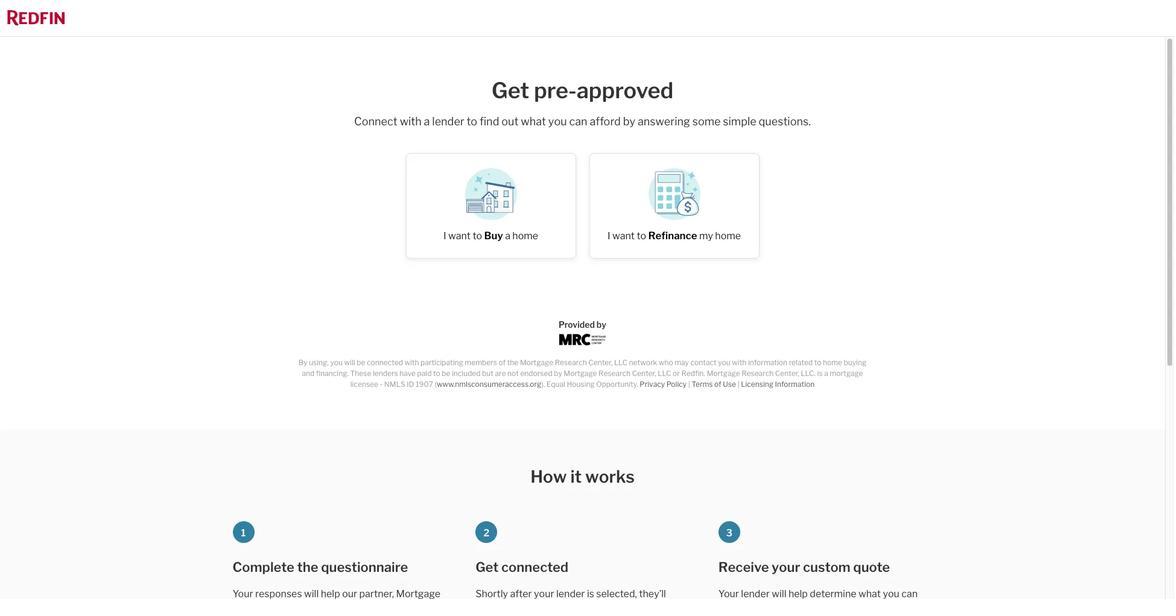 Task type: vqa. For each thing, say whether or not it's contained in the screenshot.
contact
yes



Task type: describe. For each thing, give the bounding box(es) containing it.
i want to buy a home
[[444, 230, 538, 242]]

(
[[435, 380, 437, 389]]

complete
[[233, 560, 294, 576]]

to up is
[[815, 359, 822, 368]]

-
[[380, 380, 383, 389]]

0 horizontal spatial you
[[330, 359, 343, 368]]

information
[[748, 359, 788, 368]]

by inside by using, you will be connected with participating members of the mortgage research center, llc network who may contact you with information related to home buying and financing. these lenders have paid to be included but are not endorsed by mortgage research center, llc or redfin. mortgage research center, llc. is a mortgage licensee - nmls id 1907 (
[[554, 370, 562, 379]]

and
[[302, 370, 315, 379]]

policy
[[667, 380, 687, 389]]

to inside i want to buy a home
[[473, 231, 482, 242]]

but
[[482, 370, 494, 379]]

of for terms
[[715, 380, 722, 389]]

can
[[569, 115, 588, 128]]

financing.
[[316, 370, 349, 379]]

a inside i want to buy a home
[[505, 231, 511, 242]]

use
[[723, 380, 736, 389]]

1 horizontal spatial be
[[442, 370, 450, 379]]

works
[[585, 467, 635, 488]]

0 vertical spatial by
[[623, 115, 636, 128]]

0 horizontal spatial center,
[[589, 359, 613, 368]]

buying
[[844, 359, 867, 368]]

i for refinance
[[608, 231, 610, 242]]

opportunity.
[[596, 380, 638, 389]]

1 horizontal spatial research
[[599, 370, 631, 379]]

get connected
[[476, 560, 569, 576]]

option group containing buy
[[396, 142, 770, 271]]

your
[[772, 560, 801, 576]]

www.nmlsconsumeraccess.org link
[[437, 380, 542, 389]]

of for members
[[499, 359, 506, 368]]

want for buy
[[448, 231, 471, 242]]

1 horizontal spatial by
[[597, 320, 607, 330]]

want for refinance
[[613, 231, 635, 242]]

contact
[[691, 359, 717, 368]]

afford
[[590, 115, 621, 128]]

www.nmlsconsumeraccess.org ). equal housing opportunity. privacy policy | terms of use | licensing information
[[437, 380, 815, 389]]

refinance
[[648, 230, 697, 242]]

www.nmlsconsumeraccess.org
[[437, 380, 542, 389]]

equal
[[547, 380, 565, 389]]

llc.
[[801, 370, 816, 379]]

pre-
[[534, 77, 577, 104]]

2 horizontal spatial research
[[742, 370, 774, 379]]

terms
[[692, 380, 713, 389]]

custom quote
[[803, 560, 890, 576]]

members
[[465, 359, 497, 368]]

complete the questionnaire
[[233, 560, 408, 576]]

1 | from the left
[[688, 380, 690, 389]]

redfin.
[[682, 370, 705, 379]]

by using, you will be connected with participating members of the mortgage research center, llc network who may contact you with information related to home buying and financing. these lenders have paid to be included but are not endorsed by mortgage research center, llc or redfin. mortgage research center, llc. is a mortgage licensee - nmls id 1907 (
[[299, 359, 867, 389]]

lenders
[[373, 370, 398, 379]]

with up use
[[732, 359, 747, 368]]

who
[[659, 359, 673, 368]]

1 vertical spatial connected
[[502, 560, 569, 576]]

to inside the i want to refinance my home
[[637, 231, 646, 242]]

2 | from the left
[[738, 380, 740, 389]]

1 horizontal spatial llc
[[658, 370, 671, 379]]

i want to refinance my home
[[608, 230, 741, 242]]

network
[[629, 359, 657, 368]]

0 horizontal spatial be
[[357, 359, 365, 368]]

find
[[480, 115, 499, 128]]

endorsed
[[520, 370, 553, 379]]

participating
[[421, 359, 463, 368]]

licensing information link
[[741, 380, 815, 389]]

to up (
[[433, 370, 440, 379]]

get for get pre-approved
[[492, 77, 529, 104]]

home for refinance
[[715, 231, 741, 242]]



Task type: locate. For each thing, give the bounding box(es) containing it.
2 horizontal spatial mortgage
[[707, 370, 740, 379]]

1 horizontal spatial |
[[738, 380, 740, 389]]

get
[[492, 77, 529, 104], [476, 560, 499, 576]]

0 horizontal spatial mortgage
[[520, 359, 553, 368]]

0 vertical spatial llc
[[614, 359, 628, 368]]

with right connect
[[400, 115, 422, 128]]

1 horizontal spatial mortgage
[[564, 370, 597, 379]]

| down redfin. on the right bottom of the page
[[688, 380, 690, 389]]

0 horizontal spatial a
[[424, 115, 430, 128]]

home for buy
[[513, 231, 538, 242]]

answering
[[638, 115, 690, 128]]

0 vertical spatial get
[[492, 77, 529, 104]]

licensee
[[350, 380, 378, 389]]

connected
[[367, 359, 403, 368], [502, 560, 569, 576]]

you left can
[[548, 115, 567, 128]]

simple questions.
[[723, 115, 811, 128]]

0 horizontal spatial connected
[[367, 359, 403, 368]]

mortgage up use
[[707, 370, 740, 379]]

home right my
[[715, 231, 741, 242]]

lender
[[432, 115, 465, 128]]

are
[[495, 370, 506, 379]]

2 horizontal spatial by
[[623, 115, 636, 128]]

of
[[499, 359, 506, 368], [715, 380, 722, 389]]

related
[[789, 359, 813, 368]]

i inside the i want to refinance my home
[[608, 231, 610, 242]]

1 horizontal spatial of
[[715, 380, 722, 389]]

by up mortgage research center image
[[597, 320, 607, 330]]

home inside i want to buy a home
[[513, 231, 538, 242]]

you right contact
[[718, 359, 731, 368]]

a inside by using, you will be connected with participating members of the mortgage research center, llc network who may contact you with information related to home buying and financing. these lenders have paid to be included but are not endorsed by mortgage research center, llc or redfin. mortgage research center, llc. is a mortgage licensee - nmls id 1907 (
[[824, 370, 828, 379]]

receive your custom quote
[[719, 560, 890, 576]]

by
[[623, 115, 636, 128], [597, 320, 607, 330], [554, 370, 562, 379]]

the right complete
[[297, 560, 318, 576]]

2 want from the left
[[613, 231, 635, 242]]

with up have
[[405, 359, 419, 368]]

these
[[350, 370, 371, 379]]

want left buy
[[448, 231, 471, 242]]

0 horizontal spatial the
[[297, 560, 318, 576]]

0 vertical spatial be
[[357, 359, 365, 368]]

mortgage
[[830, 370, 863, 379]]

want inside the i want to refinance my home
[[613, 231, 635, 242]]

1 horizontal spatial i
[[608, 231, 610, 242]]

want inside i want to buy a home
[[448, 231, 471, 242]]

paid
[[417, 370, 432, 379]]

will
[[344, 359, 355, 368]]

it
[[571, 467, 582, 488]]

1 horizontal spatial center,
[[632, 370, 656, 379]]

the inside by using, you will be connected with participating members of the mortgage research center, llc network who may contact you with information related to home buying and financing. these lenders have paid to be included but are not endorsed by mortgage research center, llc or redfin. mortgage research center, llc. is a mortgage licensee - nmls id 1907 (
[[507, 359, 519, 368]]

buy
[[484, 230, 503, 242]]

i
[[444, 231, 446, 242], [608, 231, 610, 242]]

my
[[699, 231, 713, 242]]

be down participating
[[442, 370, 450, 379]]

get for get connected
[[476, 560, 499, 576]]

home up mortgage
[[823, 359, 842, 368]]

1 horizontal spatial you
[[548, 115, 567, 128]]

by up the equal
[[554, 370, 562, 379]]

connect with a lender to find out what you can afford by answering some simple questions.
[[354, 115, 811, 128]]

1 vertical spatial a
[[505, 231, 511, 242]]

by
[[299, 359, 308, 368]]

1 want from the left
[[448, 231, 471, 242]]

to left refinance
[[637, 231, 646, 242]]

1 horizontal spatial want
[[613, 231, 635, 242]]

id
[[407, 380, 414, 389]]

0 horizontal spatial of
[[499, 359, 506, 368]]

licensing
[[741, 380, 774, 389]]

home right buy
[[513, 231, 538, 242]]

research
[[555, 359, 587, 368], [599, 370, 631, 379], [742, 370, 774, 379]]

terms of use link
[[692, 380, 736, 389]]

i for buy
[[444, 231, 446, 242]]

how it works
[[531, 467, 635, 488]]

center, up the opportunity.
[[589, 359, 613, 368]]

0 vertical spatial the
[[507, 359, 519, 368]]

how
[[531, 467, 567, 488]]

center, up information
[[775, 370, 800, 379]]

option group
[[396, 142, 770, 271]]

1 horizontal spatial the
[[507, 359, 519, 368]]

provided
[[559, 320, 595, 330]]

1 vertical spatial by
[[597, 320, 607, 330]]

1 horizontal spatial a
[[505, 231, 511, 242]]

research up the licensing
[[742, 370, 774, 379]]

a
[[424, 115, 430, 128], [505, 231, 511, 242], [824, 370, 828, 379]]

center, down network
[[632, 370, 656, 379]]

be up the these
[[357, 359, 365, 368]]

2 vertical spatial by
[[554, 370, 562, 379]]

with
[[400, 115, 422, 128], [405, 359, 419, 368], [732, 359, 747, 368]]

or
[[673, 370, 680, 379]]

to left buy
[[473, 231, 482, 242]]

2 horizontal spatial you
[[718, 359, 731, 368]]

included
[[452, 370, 481, 379]]

1 horizontal spatial home
[[715, 231, 741, 242]]

llc up the opportunity.
[[614, 359, 628, 368]]

2 i from the left
[[608, 231, 610, 242]]

the up not
[[507, 359, 519, 368]]

mortgage up endorsed
[[520, 359, 553, 368]]

what
[[521, 115, 546, 128]]

a right is
[[824, 370, 828, 379]]

out
[[502, 115, 519, 128]]

home inside by using, you will be connected with participating members of the mortgage research center, llc network who may contact you with information related to home buying and financing. these lenders have paid to be included but are not endorsed by mortgage research center, llc or redfin. mortgage research center, llc. is a mortgage licensee - nmls id 1907 (
[[823, 359, 842, 368]]

1 vertical spatial of
[[715, 380, 722, 389]]

approved
[[577, 77, 674, 104]]

want
[[448, 231, 471, 242], [613, 231, 635, 242]]

2 horizontal spatial center,
[[775, 370, 800, 379]]

0 horizontal spatial |
[[688, 380, 690, 389]]

research up housing
[[555, 359, 587, 368]]

).
[[542, 380, 545, 389]]

you
[[548, 115, 567, 128], [330, 359, 343, 368], [718, 359, 731, 368]]

mortgage research center image
[[559, 335, 606, 346]]

2 horizontal spatial home
[[823, 359, 842, 368]]

to left find
[[467, 115, 477, 128]]

0 vertical spatial of
[[499, 359, 506, 368]]

privacy
[[640, 380, 665, 389]]

get pre-approved
[[492, 77, 674, 104]]

you up financing.
[[330, 359, 343, 368]]

1 i from the left
[[444, 231, 446, 242]]

connected inside by using, you will be connected with participating members of the mortgage research center, llc network who may contact you with information related to home buying and financing. these lenders have paid to be included but are not endorsed by mortgage research center, llc or redfin. mortgage research center, llc. is a mortgage licensee - nmls id 1907 (
[[367, 359, 403, 368]]

1 vertical spatial get
[[476, 560, 499, 576]]

mortgage
[[520, 359, 553, 368], [564, 370, 597, 379], [707, 370, 740, 379]]

| right use
[[738, 380, 740, 389]]

1 vertical spatial the
[[297, 560, 318, 576]]

|
[[688, 380, 690, 389], [738, 380, 740, 389]]

1 vertical spatial llc
[[658, 370, 671, 379]]

provided by
[[559, 320, 607, 330]]

not
[[508, 370, 519, 379]]

research up the opportunity.
[[599, 370, 631, 379]]

2 horizontal spatial a
[[824, 370, 828, 379]]

1 horizontal spatial connected
[[502, 560, 569, 576]]

connect
[[354, 115, 398, 128]]

information
[[775, 380, 815, 389]]

may
[[675, 359, 689, 368]]

by right 'afford'
[[623, 115, 636, 128]]

home inside the i want to refinance my home
[[715, 231, 741, 242]]

the
[[507, 359, 519, 368], [297, 560, 318, 576]]

0 vertical spatial connected
[[367, 359, 403, 368]]

home
[[513, 231, 538, 242], [715, 231, 741, 242], [823, 359, 842, 368]]

llc up privacy policy link
[[658, 370, 671, 379]]

housing
[[567, 380, 595, 389]]

0 horizontal spatial llc
[[614, 359, 628, 368]]

of inside by using, you will be connected with participating members of the mortgage research center, llc network who may contact you with information related to home buying and financing. these lenders have paid to be included but are not endorsed by mortgage research center, llc or redfin. mortgage research center, llc. is a mortgage licensee - nmls id 1907 (
[[499, 359, 506, 368]]

receive
[[719, 560, 769, 576]]

some
[[693, 115, 721, 128]]

nmls
[[384, 380, 405, 389]]

of up 'are'
[[499, 359, 506, 368]]

be
[[357, 359, 365, 368], [442, 370, 450, 379]]

have
[[400, 370, 416, 379]]

of left use
[[715, 380, 722, 389]]

1907
[[416, 380, 433, 389]]

using,
[[309, 359, 329, 368]]

llc
[[614, 359, 628, 368], [658, 370, 671, 379]]

want left refinance
[[613, 231, 635, 242]]

0 horizontal spatial i
[[444, 231, 446, 242]]

0 horizontal spatial research
[[555, 359, 587, 368]]

privacy policy link
[[640, 380, 687, 389]]

0 horizontal spatial want
[[448, 231, 471, 242]]

questionnaire
[[321, 560, 408, 576]]

2 vertical spatial a
[[824, 370, 828, 379]]

mortgage up housing
[[564, 370, 597, 379]]

is
[[817, 370, 823, 379]]

0 horizontal spatial home
[[513, 231, 538, 242]]

a left lender
[[424, 115, 430, 128]]

a right buy
[[505, 231, 511, 242]]

0 vertical spatial a
[[424, 115, 430, 128]]

0 horizontal spatial by
[[554, 370, 562, 379]]

1 vertical spatial be
[[442, 370, 450, 379]]

i inside i want to buy a home
[[444, 231, 446, 242]]

to
[[467, 115, 477, 128], [473, 231, 482, 242], [637, 231, 646, 242], [815, 359, 822, 368], [433, 370, 440, 379]]



